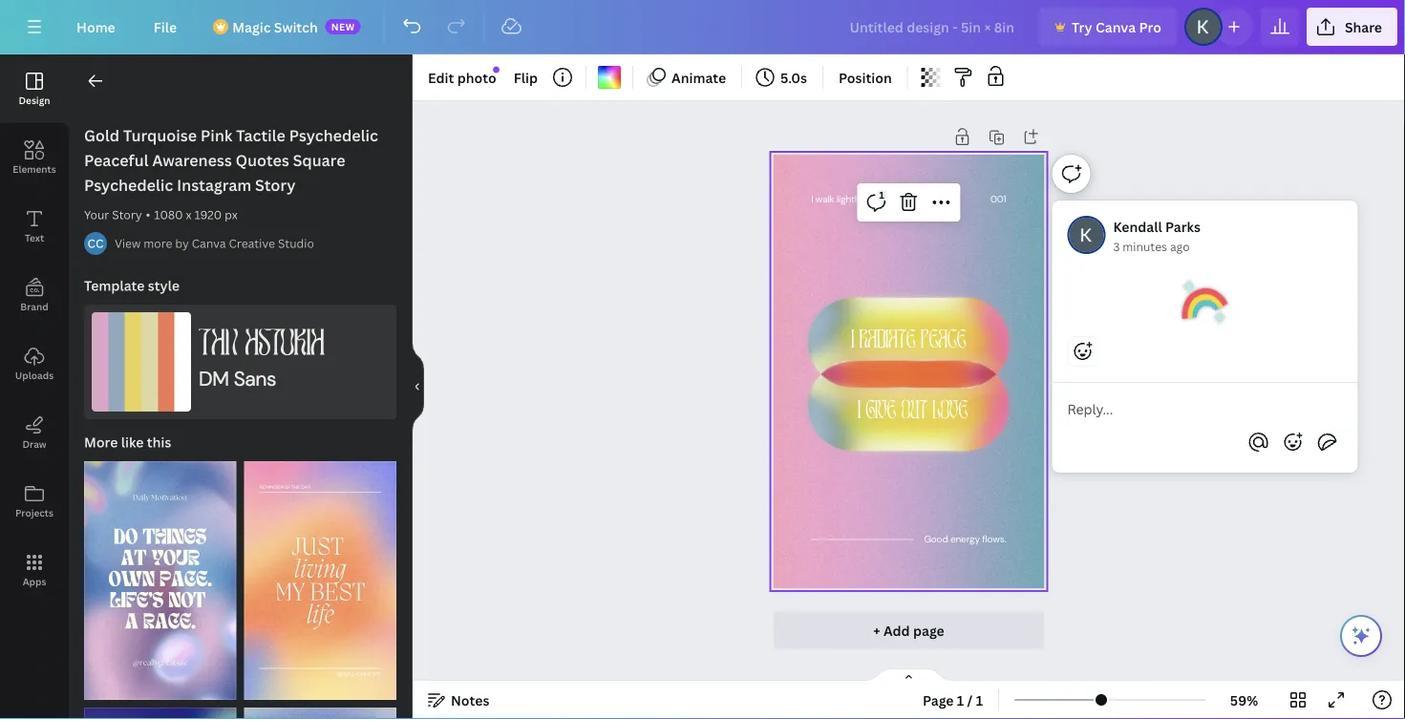 Task type: locate. For each thing, give the bounding box(es) containing it.
awareness
[[152, 150, 232, 171]]

text
[[25, 231, 44, 244]]

1 horizontal spatial i
[[852, 329, 855, 355]]

1 horizontal spatial canva
[[1096, 18, 1136, 36]]

1 horizontal spatial story
[[255, 175, 296, 195]]

more
[[84, 433, 118, 451]]

psychedelic
[[289, 125, 378, 146], [84, 175, 173, 195]]

1 vertical spatial i
[[852, 329, 855, 355]]

energy
[[951, 533, 980, 546]]

2 vertical spatial i
[[858, 400, 861, 426]]

love
[[933, 400, 968, 426]]

notes
[[451, 691, 490, 709]]

try
[[1072, 18, 1093, 36]]

story up view on the top left
[[112, 207, 142, 223]]

1 vertical spatial this
[[147, 433, 171, 451]]

design button
[[0, 54, 69, 123]]

template
[[84, 277, 145, 295]]

+
[[874, 622, 881, 640]]

i left give on the bottom
[[858, 400, 861, 426]]

position button
[[831, 62, 900, 93]]

home
[[76, 18, 115, 36]]

i
[[812, 193, 814, 205], [852, 329, 855, 355], [858, 400, 861, 426]]

view more by canva creative studio button
[[115, 234, 314, 253]]

001
[[991, 193, 1007, 205]]

edit photo button
[[420, 62, 504, 93]]

canva right try
[[1096, 18, 1136, 36]]

psychedelic up square
[[289, 125, 378, 146]]

1 left /
[[957, 691, 964, 709]]

story down quotes
[[255, 175, 296, 195]]

gold turquoise pink tactile psychedelic peaceful awareness quotes square psychedelic instagram story
[[84, 125, 378, 195]]

0 horizontal spatial story
[[112, 207, 142, 223]]

0 horizontal spatial canva
[[192, 236, 226, 251]]

canva
[[1096, 18, 1136, 36], [192, 236, 226, 251]]

2 horizontal spatial i
[[858, 400, 861, 426]]

i left radiate
[[852, 329, 855, 355]]

0 horizontal spatial psychedelic
[[84, 175, 173, 195]]

this right like
[[147, 433, 171, 451]]

1 right on
[[880, 189, 885, 202]]

59%
[[1231, 691, 1259, 709]]

canva assistant image
[[1350, 625, 1373, 648]]

try canva pro button
[[1040, 8, 1177, 46]]

flip
[[514, 68, 538, 86]]

studio
[[278, 236, 314, 251]]

x
[[186, 207, 192, 223]]

0 horizontal spatial 1
[[880, 189, 885, 202]]

1 button
[[861, 187, 892, 218]]

0 vertical spatial i
[[812, 193, 814, 205]]

try canva pro
[[1072, 18, 1162, 36]]

side panel tab list
[[0, 54, 69, 605]]

astoria
[[245, 328, 324, 366]]

template style
[[84, 277, 180, 295]]

pastel and white retro gradient quote instagram story image
[[244, 708, 397, 720]]

this right on
[[878, 193, 893, 205]]

green blue grainy gradient thank you instagram story group
[[84, 697, 236, 720]]

1 right /
[[976, 691, 983, 709]]

expressing gratitude image
[[1182, 279, 1228, 325]]

design
[[19, 94, 50, 107]]

1
[[880, 189, 885, 202], [957, 691, 964, 709], [976, 691, 983, 709]]

i left walk
[[812, 193, 814, 205]]

i for i walk lightly on this earth.
[[812, 193, 814, 205]]

switch
[[274, 18, 318, 36]]

main menu bar
[[0, 0, 1406, 54]]

1 vertical spatial canva
[[192, 236, 226, 251]]

story inside gold turquoise pink tactile psychedelic peaceful awareness quotes square psychedelic instagram story
[[255, 175, 296, 195]]

share
[[1345, 18, 1383, 36]]

gold
[[84, 125, 120, 146]]

1 vertical spatial story
[[112, 207, 142, 223]]

radiate
[[860, 329, 916, 355]]

story
[[255, 175, 296, 195], [112, 207, 142, 223]]

kendall
[[1114, 217, 1163, 236]]

page
[[913, 622, 945, 640]]

0 vertical spatial this
[[878, 193, 893, 205]]

+ add page button
[[774, 612, 1045, 650]]

1080 x 1920 px
[[154, 207, 238, 223]]

i give out love
[[858, 400, 968, 426]]

i for i give out love
[[858, 400, 861, 426]]

no color image
[[598, 66, 621, 89]]

59% button
[[1214, 685, 1276, 716]]

square
[[293, 150, 345, 171]]

tan astoria dm sans
[[199, 328, 324, 392]]

i walk lightly on this earth.
[[812, 193, 920, 205]]

text button
[[0, 192, 69, 261]]

uploads
[[15, 369, 54, 382]]

photo
[[457, 68, 497, 86]]

page 1 / 1
[[923, 691, 983, 709]]

0 vertical spatial story
[[255, 175, 296, 195]]

0 horizontal spatial i
[[812, 193, 814, 205]]

give
[[866, 400, 897, 426]]

0 vertical spatial canva
[[1096, 18, 1136, 36]]

canva right by at the top left of page
[[192, 236, 226, 251]]

more
[[144, 236, 172, 251]]

elements button
[[0, 123, 69, 192]]

canva inside main menu bar
[[1096, 18, 1136, 36]]

1 horizontal spatial psychedelic
[[289, 125, 378, 146]]

minutes
[[1123, 238, 1168, 254]]

add
[[884, 622, 910, 640]]

psychedelic down peaceful
[[84, 175, 173, 195]]

+ add page
[[874, 622, 945, 640]]

draw button
[[0, 398, 69, 467]]

new image
[[493, 67, 500, 73]]



Task type: describe. For each thing, give the bounding box(es) containing it.
1 inside "button"
[[880, 189, 885, 202]]

1080
[[154, 207, 183, 223]]

i radiate peace
[[852, 329, 967, 355]]

new
[[331, 20, 355, 33]]

blue pink minimalist gradient quote instagram story image
[[84, 462, 236, 700]]

dm
[[199, 366, 229, 392]]

show pages image
[[863, 668, 955, 683]]

5.0s button
[[750, 62, 815, 93]]

1 vertical spatial psychedelic
[[84, 175, 173, 195]]

out
[[902, 400, 928, 426]]

1920
[[194, 207, 222, 223]]

kendall parks list
[[1052, 201, 1366, 534]]

1 horizontal spatial 1
[[957, 691, 964, 709]]

3
[[1114, 238, 1120, 254]]

page
[[923, 691, 954, 709]]

edit
[[428, 68, 454, 86]]

on
[[865, 193, 875, 205]]

creative
[[229, 236, 275, 251]]

position
[[839, 68, 892, 86]]

apps
[[23, 575, 46, 588]]

flip button
[[506, 62, 546, 93]]

animate
[[672, 68, 726, 86]]

sans
[[234, 366, 276, 392]]

orange pink textured gradient motivational quote instagram story group
[[244, 450, 397, 700]]

earth.
[[896, 193, 920, 205]]

1 horizontal spatial this
[[878, 193, 893, 205]]

like
[[121, 433, 144, 451]]

draw
[[22, 438, 46, 451]]

walk
[[816, 193, 835, 205]]

brand
[[20, 300, 48, 313]]

/
[[968, 691, 973, 709]]

0 vertical spatial psychedelic
[[289, 125, 378, 146]]

lightly
[[837, 193, 862, 205]]

view more by canva creative studio
[[115, 236, 314, 251]]

pink
[[201, 125, 233, 146]]

flows.
[[983, 533, 1007, 546]]

quotes
[[236, 150, 289, 171]]

file button
[[138, 8, 192, 46]]

edit photo
[[428, 68, 497, 86]]

uploads button
[[0, 330, 69, 398]]

home link
[[61, 8, 131, 46]]

your
[[84, 207, 109, 223]]

magic
[[232, 18, 271, 36]]

5.0s
[[781, 68, 807, 86]]

projects
[[15, 506, 54, 519]]

0 horizontal spatial this
[[147, 433, 171, 451]]

hide image
[[412, 341, 424, 433]]

animate button
[[641, 62, 734, 93]]

peaceful
[[84, 150, 149, 171]]

view
[[115, 236, 141, 251]]

px
[[225, 207, 238, 223]]

peace
[[921, 329, 967, 355]]

green blue grainy gradient thank you instagram story image
[[84, 708, 236, 720]]

magic switch
[[232, 18, 318, 36]]

orange pink textured gradient motivational quote instagram story image
[[244, 462, 397, 700]]

good
[[925, 533, 949, 546]]

notes button
[[420, 685, 497, 716]]

by
[[175, 236, 189, 251]]

pro
[[1140, 18, 1162, 36]]

canva creative studio image
[[84, 232, 107, 255]]

canva creative studio element
[[84, 232, 107, 255]]

your story
[[84, 207, 142, 223]]

2 horizontal spatial 1
[[976, 691, 983, 709]]

style
[[148, 277, 180, 295]]

file
[[154, 18, 177, 36]]

brand button
[[0, 261, 69, 330]]

i for i radiate peace
[[852, 329, 855, 355]]

apps button
[[0, 536, 69, 605]]

blue pink minimalist gradient quote instagram story group
[[84, 450, 236, 700]]

Reply draft. Add a reply or @mention. text field
[[1068, 398, 1343, 419]]

ago
[[1170, 238, 1190, 254]]

pastel and white retro gradient quote instagram story group
[[244, 697, 397, 720]]

instagram
[[177, 175, 252, 195]]

good energy flows.
[[925, 533, 1007, 546]]

Design title text field
[[835, 8, 1032, 46]]

parks
[[1166, 217, 1201, 236]]

tan
[[199, 328, 238, 366]]

kendall parks 3 minutes ago
[[1114, 217, 1201, 254]]

projects button
[[0, 467, 69, 536]]

elements
[[13, 162, 56, 175]]

tactile
[[236, 125, 286, 146]]

share button
[[1307, 8, 1398, 46]]



Task type: vqa. For each thing, say whether or not it's contained in the screenshot.
greg robinson icon
no



